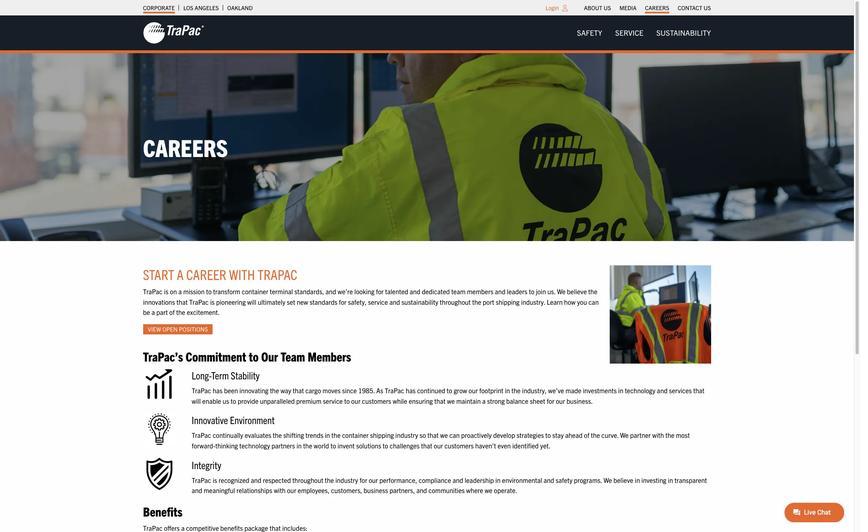 Task type: vqa. For each thing, say whether or not it's contained in the screenshot.
Shipping in the Trapac Is On A Mission To Transform Container Terminal Standards, And We'Re Looking For Talented And Dedicated Team Members And Leaders To Join Us. We Believe The Innovations That Trapac Is Pioneering Will Ultimately Set New Standards For Safety, Service And Sustainability Throughout The Port Shipping Industry. Learn How You Can Be A Part Of The Excitement.
yes



Task type: describe. For each thing, give the bounding box(es) containing it.
and up the sustainability
[[410, 287, 420, 295]]

looking
[[354, 287, 375, 295]]

communities
[[429, 486, 465, 494]]

shifting
[[283, 431, 304, 439]]

safety,
[[348, 298, 367, 306]]

of inside the trapac is on a mission to transform container terminal standards, and we're looking for talented and dedicated team members and leaders to join us. we believe the innovations that trapac is pioneering will ultimately set new standards for safety, service and sustainability throughout the port shipping industry. learn how you can be a part of the excitement.
[[169, 308, 175, 316]]

in down shifting
[[297, 442, 302, 450]]

oakland
[[227, 4, 253, 11]]

mission
[[183, 287, 205, 295]]

partners,
[[390, 486, 415, 494]]

a right on
[[178, 287, 182, 295]]

sheet
[[530, 397, 545, 405]]

safety
[[577, 28, 602, 37]]

that right so
[[428, 431, 439, 439]]

for right the looking
[[376, 287, 384, 295]]

with inside 'trapac continually evaluates the shifting trends in the container shipping industry so that we can proactively develop strategies to stay ahead of the curve. we partner with the most forward-thinking technology partners in the world to invent solutions to challenges that our customers haven't even identified yet.'
[[652, 431, 664, 439]]

menu bar containing about us
[[580, 2, 715, 13]]

trapac is on a mission to transform container terminal standards, and we're looking for talented and dedicated team members and leaders to join us. we believe the innovations that trapac is pioneering will ultimately set new standards for safety, service and sustainability throughout the port shipping industry. learn how you can be a part of the excitement.
[[143, 287, 599, 316]]

can inside the trapac is on a mission to transform container terminal standards, and we're looking for talented and dedicated team members and leaders to join us. we believe the innovations that trapac is pioneering will ultimately set new standards for safety, service and sustainability throughout the port shipping industry. learn how you can be a part of the excitement.
[[589, 298, 599, 306]]

service link
[[609, 25, 650, 41]]

leaders
[[507, 287, 528, 295]]

about us
[[584, 4, 611, 11]]

our inside 'trapac continually evaluates the shifting trends in the container shipping industry so that we can proactively develop strategies to stay ahead of the curve. we partner with the most forward-thinking technology partners in the world to invent solutions to challenges that our customers haven't even identified yet.'
[[434, 442, 443, 450]]

part
[[156, 308, 168, 316]]

open
[[162, 326, 178, 333]]

us for contact us
[[704, 4, 711, 11]]

be
[[143, 308, 150, 316]]

1 vertical spatial careers
[[143, 132, 228, 162]]

services
[[669, 386, 692, 395]]

and left leaders
[[495, 287, 506, 295]]

provide
[[238, 397, 259, 405]]

trapac's commitment to our team members
[[143, 348, 351, 364]]

ultimately
[[258, 298, 285, 306]]

respected
[[263, 476, 291, 484]]

service inside the trapac is on a mission to transform container terminal standards, and we're looking for talented and dedicated team members and leaders to join us. we believe the innovations that trapac is pioneering will ultimately set new standards for safety, service and sustainability throughout the port shipping industry. learn how you can be a part of the excitement.
[[368, 298, 388, 306]]

members
[[308, 348, 351, 364]]

our down respected
[[287, 486, 296, 494]]

us.
[[548, 287, 556, 295]]

trapac's
[[143, 348, 183, 364]]

commitment
[[186, 348, 246, 364]]

investing
[[642, 476, 667, 484]]

so
[[420, 431, 426, 439]]

corporate link
[[143, 2, 175, 13]]

environment
[[230, 413, 275, 426]]

login link
[[546, 4, 559, 11]]

of inside 'trapac continually evaluates the shifting trends in the container shipping industry so that we can proactively develop strategies to stay ahead of the curve. we partner with the most forward-thinking technology partners in the world to invent solutions to challenges that our customers haven't even identified yet.'
[[584, 431, 590, 439]]

challenges
[[390, 442, 420, 450]]

career
[[186, 265, 226, 283]]

and down talented
[[390, 298, 400, 306]]

trapac continually evaluates the shifting trends in the container shipping industry so that we can proactively develop strategies to stay ahead of the curve. we partner with the most forward-thinking technology partners in the world to invent solutions to challenges that our customers haven't even identified yet.
[[192, 431, 690, 450]]

been
[[224, 386, 238, 395]]

employees,
[[298, 486, 330, 494]]

technology inside trapac has been innovating the way that cargo moves since 1985. as trapac has continued to grow our footprint in the industry, we've made investments in technology and services that will enable us to provide unparalleled premium service to our customers while ensuring that we maintain a strong balance sheet for our business.
[[625, 386, 656, 395]]

industry inside 'trapac continually evaluates the shifting trends in the container shipping industry so that we can proactively develop strategies to stay ahead of the curve. we partner with the most forward-thinking technology partners in the world to invent solutions to challenges that our customers haven't even identified yet.'
[[395, 431, 418, 439]]

performance,
[[380, 476, 417, 484]]

corporate
[[143, 4, 175, 11]]

innovations
[[143, 298, 175, 306]]

evaluates
[[245, 431, 271, 439]]

dedicated
[[422, 287, 450, 295]]

stability
[[231, 369, 260, 382]]

the inside trapac is recognized and respected throughout the industry for our performance, compliance and leadership in environmental and safety programs. we believe in investing in transparent and meaningful relationships with our employees, customers, business partners, and communities where we operate.
[[325, 476, 334, 484]]

innovating
[[240, 386, 269, 395]]

relationships
[[237, 486, 272, 494]]

for inside trapac is recognized and respected throughout the industry for our performance, compliance and leadership in environmental and safety programs. we believe in investing in transparent and meaningful relationships with our employees, customers, business partners, and communities where we operate.
[[360, 476, 367, 484]]

customers inside trapac has been innovating the way that cargo moves since 1985. as trapac has continued to grow our footprint in the industry, we've made investments in technology and services that will enable us to provide unparalleled premium service to our customers while ensuring that we maintain a strong balance sheet for our business.
[[362, 397, 391, 405]]

us for about us
[[604, 4, 611, 11]]

haven't
[[475, 442, 496, 450]]

learn
[[547, 298, 563, 306]]

1 horizontal spatial careers
[[645, 4, 669, 11]]

port
[[483, 298, 494, 306]]

sustainability link
[[650, 25, 718, 41]]

continually
[[213, 431, 243, 439]]

will inside trapac has been innovating the way that cargo moves since 1985. as trapac has continued to grow our footprint in the industry, we've made investments in technology and services that will enable us to provide unparalleled premium service to our customers while ensuring that we maintain a strong balance sheet for our business.
[[192, 397, 201, 405]]

with inside trapac is recognized and respected throughout the industry for our performance, compliance and leadership in environmental and safety programs. we believe in investing in transparent and meaningful relationships with our employees, customers, business partners, and communities where we operate.
[[274, 486, 286, 494]]

to left join
[[529, 287, 535, 295]]

forward-
[[192, 442, 215, 450]]

operate.
[[494, 486, 517, 494]]

and left safety
[[544, 476, 554, 484]]

investments
[[583, 386, 617, 395]]

to right world
[[331, 442, 336, 450]]

contact
[[678, 4, 703, 11]]

curve. we
[[602, 431, 629, 439]]

since
[[342, 386, 357, 395]]

balance
[[506, 397, 529, 405]]

trapac up terminal
[[258, 265, 297, 283]]

to left 'our'
[[249, 348, 259, 364]]

customers,
[[331, 486, 362, 494]]

on
[[170, 287, 177, 295]]

oakland link
[[227, 2, 253, 13]]

sustainability
[[657, 28, 711, 37]]

contact us
[[678, 4, 711, 11]]

customers inside 'trapac continually evaluates the shifting trends in the container shipping industry so that we can proactively develop strategies to stay ahead of the curve. we partner with the most forward-thinking technology partners in the world to invent solutions to challenges that our customers haven't even identified yet.'
[[445, 442, 474, 450]]

service inside trapac has been innovating the way that cargo moves since 1985. as trapac has continued to grow our footprint in the industry, we've made investments in technology and services that will enable us to provide unparalleled premium service to our customers while ensuring that we maintain a strong balance sheet for our business.
[[323, 397, 343, 405]]

solutions
[[356, 442, 381, 450]]

in right 'investments'
[[618, 386, 624, 395]]

trapac up while at the bottom left of the page
[[385, 386, 404, 395]]

service
[[615, 28, 644, 37]]

we inside trapac is recognized and respected throughout the industry for our performance, compliance and leadership in environmental and safety programs. we believe in investing in transparent and meaningful relationships with our employees, customers, business partners, and communities where we operate.
[[485, 486, 493, 494]]

enable
[[202, 397, 221, 405]]

business
[[364, 486, 388, 494]]

ensuring
[[409, 397, 433, 405]]

and down compliance at bottom
[[417, 486, 427, 494]]

for down "we're" on the bottom left of the page
[[339, 298, 347, 306]]

and up relationships
[[251, 476, 261, 484]]

positions
[[179, 326, 208, 333]]

container inside the trapac is on a mission to transform container terminal standards, and we're looking for talented and dedicated team members and leaders to join us. we believe the innovations that trapac is pioneering will ultimately set new standards for safety, service and sustainability throughout the port shipping industry. learn how you can be a part of the excitement.
[[242, 287, 268, 295]]

partner
[[630, 431, 651, 439]]

start
[[143, 265, 174, 283]]

innovative
[[192, 413, 228, 426]]

safety
[[556, 476, 573, 484]]

business.
[[567, 397, 593, 405]]

los angeles link
[[183, 2, 219, 13]]

we're
[[338, 287, 353, 295]]

strong
[[487, 397, 505, 405]]

login
[[546, 4, 559, 11]]

careers link
[[645, 2, 669, 13]]

trapac is recognized and respected throughout the industry for our performance, compliance and leadership in environmental and safety programs. we believe in investing in transparent and meaningful relationships with our employees, customers, business partners, and communities where we operate.
[[192, 476, 707, 494]]

long-term stability
[[192, 369, 260, 382]]

that inside the trapac is on a mission to transform container terminal standards, and we're looking for talented and dedicated team members and leaders to join us. we believe the innovations that trapac is pioneering will ultimately set new standards for safety, service and sustainability throughout the port shipping industry. learn how you can be a part of the excitement.
[[177, 298, 188, 306]]

and up standards
[[326, 287, 336, 295]]

we inside trapac is recognized and respected throughout the industry for our performance, compliance and leadership in environmental and safety programs. we believe in investing in transparent and meaningful relationships with our employees, customers, business partners, and communities where we operate.
[[604, 476, 612, 484]]

shipping inside the trapac is on a mission to transform container terminal standards, and we're looking for talented and dedicated team members and leaders to join us. we believe the innovations that trapac is pioneering will ultimately set new standards for safety, service and sustainability throughout the port shipping industry. learn how you can be a part of the excitement.
[[496, 298, 520, 306]]



Task type: locate. For each thing, give the bounding box(es) containing it.
menu bar up service at right
[[580, 2, 715, 13]]

transparent
[[675, 476, 707, 484]]

in right investing
[[668, 476, 673, 484]]

to right mission on the left bottom
[[206, 287, 212, 295]]

1 vertical spatial we
[[604, 476, 612, 484]]

stay
[[553, 431, 564, 439]]

0 horizontal spatial customers
[[362, 397, 391, 405]]

careers
[[645, 4, 669, 11], [143, 132, 228, 162]]

2 vertical spatial we
[[485, 486, 493, 494]]

most
[[676, 431, 690, 439]]

a up on
[[177, 265, 184, 283]]

can inside 'trapac continually evaluates the shifting trends in the container shipping industry so that we can proactively develop strategies to stay ahead of the curve. we partner with the most forward-thinking technology partners in the world to invent solutions to challenges that our customers haven't even identified yet.'
[[450, 431, 460, 439]]

to left stay in the right bottom of the page
[[546, 431, 551, 439]]

that right way
[[293, 386, 304, 395]]

0 horizontal spatial with
[[229, 265, 255, 283]]

container up invent at bottom left
[[342, 431, 369, 439]]

menu bar
[[580, 2, 715, 13], [571, 25, 718, 41]]

1 horizontal spatial service
[[368, 298, 388, 306]]

1 horizontal spatial believe
[[614, 476, 634, 484]]

team
[[281, 348, 305, 364]]

we've
[[548, 386, 564, 395]]

cargo
[[306, 386, 321, 395]]

of right the ahead
[[584, 431, 590, 439]]

even
[[498, 442, 511, 450]]

service down the looking
[[368, 298, 388, 306]]

set
[[287, 298, 295, 306]]

to
[[206, 287, 212, 295], [529, 287, 535, 295], [249, 348, 259, 364], [447, 386, 452, 395], [231, 397, 236, 405], [344, 397, 350, 405], [546, 431, 551, 439], [331, 442, 336, 450], [383, 442, 388, 450]]

with up transform
[[229, 265, 255, 283]]

0 vertical spatial menu bar
[[580, 2, 715, 13]]

recognized
[[219, 476, 249, 484]]

1 vertical spatial will
[[192, 397, 201, 405]]

service down moves
[[323, 397, 343, 405]]

we inside trapac has been innovating the way that cargo moves since 1985. as trapac has continued to grow our footprint in the industry, we've made investments in technology and services that will enable us to provide unparalleled premium service to our customers while ensuring that we maintain a strong balance sheet for our business.
[[447, 397, 455, 405]]

believe inside trapac is recognized and respected throughout the industry for our performance, compliance and leadership in environmental and safety programs. we believe in investing in transparent and meaningful relationships with our employees, customers, business partners, and communities where we operate.
[[614, 476, 634, 484]]

has up enable on the left of page
[[213, 386, 223, 395]]

compliance
[[419, 476, 451, 484]]

us
[[604, 4, 611, 11], [704, 4, 711, 11]]

standards
[[310, 298, 337, 306]]

0 horizontal spatial has
[[213, 386, 223, 395]]

0 horizontal spatial careers
[[143, 132, 228, 162]]

1 vertical spatial menu bar
[[571, 25, 718, 41]]

1 horizontal spatial technology
[[625, 386, 656, 395]]

0 vertical spatial careers
[[645, 4, 669, 11]]

0 vertical spatial is
[[164, 287, 168, 295]]

can right you
[[589, 298, 599, 306]]

ahead
[[565, 431, 583, 439]]

we right programs.
[[604, 476, 612, 484]]

is for recognized
[[213, 476, 217, 484]]

continued
[[417, 386, 445, 395]]

unparalleled
[[260, 397, 295, 405]]

trapac inside trapac is recognized and respected throughout the industry for our performance, compliance and leadership in environmental and safety programs. we believe in investing in transparent and meaningful relationships with our employees, customers, business partners, and communities where we operate.
[[192, 476, 211, 484]]

in up the balance at right bottom
[[505, 386, 510, 395]]

industry.
[[521, 298, 545, 306]]

world
[[314, 442, 329, 450]]

made
[[566, 386, 582, 395]]

we right so
[[440, 431, 448, 439]]

where
[[466, 486, 483, 494]]

shipping down leaders
[[496, 298, 520, 306]]

a left strong
[[482, 397, 486, 405]]

believe left investing
[[614, 476, 634, 484]]

1 horizontal spatial shipping
[[496, 298, 520, 306]]

that down continued
[[434, 397, 446, 405]]

transform
[[213, 287, 240, 295]]

a inside trapac has been innovating the way that cargo moves since 1985. as trapac has continued to grow our footprint in the industry, we've made investments in technology and services that will enable us to provide unparalleled premium service to our customers while ensuring that we maintain a strong balance sheet for our business.
[[482, 397, 486, 405]]

team
[[451, 287, 466, 295]]

trapac has been innovating the way that cargo moves since 1985. as trapac has continued to grow our footprint in the industry, we've made investments in technology and services that will enable us to provide unparalleled premium service to our customers while ensuring that we maintain a strong balance sheet for our business.
[[192, 386, 705, 405]]

1 vertical spatial can
[[450, 431, 460, 439]]

invent
[[338, 442, 355, 450]]

1 vertical spatial service
[[323, 397, 343, 405]]

0 vertical spatial will
[[247, 298, 256, 306]]

for inside trapac has been innovating the way that cargo moves since 1985. as trapac has continued to grow our footprint in the industry, we've made investments in technology and services that will enable us to provide unparalleled premium service to our customers while ensuring that we maintain a strong balance sheet for our business.
[[547, 397, 555, 405]]

our down the "we've"
[[556, 397, 565, 405]]

start a career with trapac
[[143, 265, 297, 283]]

identified
[[512, 442, 539, 450]]

1 vertical spatial we
[[440, 431, 448, 439]]

corporate image
[[143, 22, 204, 44]]

contact us link
[[678, 2, 711, 13]]

is left on
[[164, 287, 168, 295]]

for
[[376, 287, 384, 295], [339, 298, 347, 306], [547, 397, 555, 405], [360, 476, 367, 484]]

we down grow
[[447, 397, 455, 405]]

trapac up forward-
[[192, 431, 211, 439]]

is up meaningful
[[213, 476, 217, 484]]

0 vertical spatial container
[[242, 287, 268, 295]]

2 us from the left
[[704, 4, 711, 11]]

our down since
[[351, 397, 361, 405]]

0 vertical spatial we
[[447, 397, 455, 405]]

trapac up innovations
[[143, 287, 163, 295]]

term
[[211, 369, 229, 382]]

in left investing
[[635, 476, 640, 484]]

0 vertical spatial service
[[368, 298, 388, 306]]

can left proactively
[[450, 431, 460, 439]]

that right services at the bottom right of the page
[[693, 386, 705, 395]]

1 horizontal spatial with
[[274, 486, 286, 494]]

0 horizontal spatial we
[[557, 287, 566, 295]]

and left services at the bottom right of the page
[[657, 386, 668, 395]]

1 horizontal spatial us
[[704, 4, 711, 11]]

2 has from the left
[[406, 386, 416, 395]]

can
[[589, 298, 599, 306], [450, 431, 460, 439]]

maintain
[[456, 397, 481, 405]]

in up operate.
[[496, 476, 501, 484]]

that
[[177, 298, 188, 306], [293, 386, 304, 395], [693, 386, 705, 395], [434, 397, 446, 405], [428, 431, 439, 439], [421, 442, 432, 450]]

0 vertical spatial of
[[169, 308, 175, 316]]

of right part
[[169, 308, 175, 316]]

we inside the trapac is on a mission to transform container terminal standards, and we're looking for talented and dedicated team members and leaders to join us. we believe the innovations that trapac is pioneering will ultimately set new standards for safety, service and sustainability throughout the port shipping industry. learn how you can be a part of the excitement.
[[557, 287, 566, 295]]

excitement.
[[187, 308, 220, 316]]

develop
[[493, 431, 515, 439]]

will left ultimately
[[247, 298, 256, 306]]

1 horizontal spatial can
[[589, 298, 599, 306]]

throughout
[[440, 298, 471, 306], [292, 476, 323, 484]]

0 horizontal spatial us
[[604, 4, 611, 11]]

2 vertical spatial is
[[213, 476, 217, 484]]

1 vertical spatial customers
[[445, 442, 474, 450]]

leadership
[[465, 476, 494, 484]]

that down on
[[177, 298, 188, 306]]

while
[[393, 397, 407, 405]]

container up ultimately
[[242, 287, 268, 295]]

1 vertical spatial believe
[[614, 476, 634, 484]]

a right be
[[152, 308, 155, 316]]

service
[[368, 298, 388, 306], [323, 397, 343, 405]]

with down respected
[[274, 486, 286, 494]]

way
[[281, 386, 291, 395]]

0 vertical spatial can
[[589, 298, 599, 306]]

0 vertical spatial believe
[[567, 287, 587, 295]]

we down leadership
[[485, 486, 493, 494]]

premium
[[296, 397, 321, 405]]

0 horizontal spatial throughout
[[292, 476, 323, 484]]

industry up challenges
[[395, 431, 418, 439]]

to right us on the left bottom
[[231, 397, 236, 405]]

1 horizontal spatial of
[[584, 431, 590, 439]]

1 vertical spatial shipping
[[370, 431, 394, 439]]

technology down evaluates at the left bottom of the page
[[239, 442, 270, 450]]

0 vertical spatial throughout
[[440, 298, 471, 306]]

trapac down the integrity
[[192, 476, 211, 484]]

that down so
[[421, 442, 432, 450]]

is up excitement.
[[210, 298, 215, 306]]

1 has from the left
[[213, 386, 223, 395]]

1 horizontal spatial will
[[247, 298, 256, 306]]

0 horizontal spatial of
[[169, 308, 175, 316]]

1 vertical spatial container
[[342, 431, 369, 439]]

shipping up solutions
[[370, 431, 394, 439]]

2 vertical spatial with
[[274, 486, 286, 494]]

and left meaningful
[[192, 486, 202, 494]]

yet.
[[540, 442, 551, 450]]

1 us from the left
[[604, 4, 611, 11]]

1 vertical spatial industry
[[335, 476, 358, 484]]

customers
[[362, 397, 391, 405], [445, 442, 474, 450]]

angeles
[[195, 4, 219, 11]]

0 vertical spatial we
[[557, 287, 566, 295]]

we right us.
[[557, 287, 566, 295]]

menu bar down the "careers" "link"
[[571, 25, 718, 41]]

1 vertical spatial with
[[652, 431, 664, 439]]

1 horizontal spatial has
[[406, 386, 416, 395]]

trapac up excitement.
[[189, 298, 209, 306]]

pioneering
[[216, 298, 246, 306]]

0 vertical spatial shipping
[[496, 298, 520, 306]]

1985.
[[358, 386, 375, 395]]

0 vertical spatial with
[[229, 265, 255, 283]]

throughout inside trapac is recognized and respected throughout the industry for our performance, compliance and leadership in environmental and safety programs. we believe in investing in transparent and meaningful relationships with our employees, customers, business partners, and communities where we operate.
[[292, 476, 323, 484]]

us right contact
[[704, 4, 711, 11]]

1 vertical spatial throughout
[[292, 476, 323, 484]]

light image
[[562, 5, 568, 11]]

join
[[536, 287, 546, 295]]

how
[[564, 298, 576, 306]]

terminal
[[270, 287, 293, 295]]

will left enable on the left of page
[[192, 397, 201, 405]]

believe inside the trapac is on a mission to transform container terminal standards, and we're looking for talented and dedicated team members and leaders to join us. we believe the innovations that trapac is pioneering will ultimately set new standards for safety, service and sustainability throughout the port shipping industry. learn how you can be a part of the excitement.
[[567, 287, 587, 295]]

1 horizontal spatial container
[[342, 431, 369, 439]]

technology inside 'trapac continually evaluates the shifting trends in the container shipping industry so that we can proactively develop strategies to stay ahead of the curve. we partner with the most forward-thinking technology partners in the world to invent solutions to challenges that our customers haven't even identified yet.'
[[239, 442, 270, 450]]

0 horizontal spatial will
[[192, 397, 201, 405]]

industry inside trapac is recognized and respected throughout the industry for our performance, compliance and leadership in environmental and safety programs. we believe in investing in transparent and meaningful relationships with our employees, customers, business partners, and communities where we operate.
[[335, 476, 358, 484]]

will inside the trapac is on a mission to transform container terminal standards, and we're looking for talented and dedicated team members and leaders to join us. we believe the innovations that trapac is pioneering will ultimately set new standards for safety, service and sustainability throughout the port shipping industry. learn how you can be a part of the excitement.
[[247, 298, 256, 306]]

trapac inside 'trapac continually evaluates the shifting trends in the container shipping industry so that we can proactively develop strategies to stay ahead of the curve. we partner with the most forward-thinking technology partners in the world to invent solutions to challenges that our customers haven't even identified yet.'
[[192, 431, 211, 439]]

industry
[[395, 431, 418, 439], [335, 476, 358, 484]]

1 horizontal spatial we
[[604, 476, 612, 484]]

1 horizontal spatial throughout
[[440, 298, 471, 306]]

0 vertical spatial customers
[[362, 397, 391, 405]]

is inside trapac is recognized and respected throughout the industry for our performance, compliance and leadership in environmental and safety programs. we believe in investing in transparent and meaningful relationships with our employees, customers, business partners, and communities where we operate.
[[213, 476, 217, 484]]

new
[[297, 298, 308, 306]]

strategies
[[517, 431, 544, 439]]

we inside 'trapac continually evaluates the shifting trends in the container shipping industry so that we can proactively develop strategies to stay ahead of the curve. we partner with the most forward-thinking technology partners in the world to invent solutions to challenges that our customers haven't even identified yet.'
[[440, 431, 448, 439]]

footprint
[[479, 386, 504, 395]]

trapac up enable on the left of page
[[192, 386, 211, 395]]

us right 'about'
[[604, 4, 611, 11]]

industry up customers,
[[335, 476, 358, 484]]

will
[[247, 298, 256, 306], [192, 397, 201, 405]]

grow
[[454, 386, 467, 395]]

container inside 'trapac continually evaluates the shifting trends in the container shipping industry so that we can proactively develop strategies to stay ahead of the curve. we partner with the most forward-thinking technology partners in the world to invent solutions to challenges that our customers haven't even identified yet.'
[[342, 431, 369, 439]]

is for on
[[164, 287, 168, 295]]

1 vertical spatial technology
[[239, 442, 270, 450]]

throughout up employees,
[[292, 476, 323, 484]]

0 vertical spatial industry
[[395, 431, 418, 439]]

0 horizontal spatial believe
[[567, 287, 587, 295]]

us
[[223, 397, 229, 405]]

about us link
[[584, 2, 611, 13]]

2 horizontal spatial with
[[652, 431, 664, 439]]

menu bar containing safety
[[571, 25, 718, 41]]

to right solutions
[[383, 442, 388, 450]]

is
[[164, 287, 168, 295], [210, 298, 215, 306], [213, 476, 217, 484]]

with
[[229, 265, 255, 283], [652, 431, 664, 439], [274, 486, 286, 494]]

0 horizontal spatial shipping
[[370, 431, 394, 439]]

1 horizontal spatial customers
[[445, 442, 474, 450]]

for down the "we've"
[[547, 397, 555, 405]]

customers down proactively
[[445, 442, 474, 450]]

to down since
[[344, 397, 350, 405]]

for up business
[[360, 476, 367, 484]]

1 vertical spatial of
[[584, 431, 590, 439]]

los
[[183, 4, 193, 11]]

0 horizontal spatial service
[[323, 397, 343, 405]]

safety link
[[571, 25, 609, 41]]

in up world
[[325, 431, 330, 439]]

with right partner
[[652, 431, 664, 439]]

media
[[620, 4, 637, 11]]

container
[[242, 287, 268, 295], [342, 431, 369, 439]]

0 horizontal spatial technology
[[239, 442, 270, 450]]

technology left services at the bottom right of the page
[[625, 386, 656, 395]]

as
[[376, 386, 383, 395]]

customers down as
[[362, 397, 391, 405]]

1 vertical spatial is
[[210, 298, 215, 306]]

our up business
[[369, 476, 378, 484]]

and
[[326, 287, 336, 295], [410, 287, 420, 295], [495, 287, 506, 295], [390, 298, 400, 306], [657, 386, 668, 395], [251, 476, 261, 484], [453, 476, 463, 484], [544, 476, 554, 484], [192, 486, 202, 494], [417, 486, 427, 494]]

0 horizontal spatial can
[[450, 431, 460, 439]]

and inside trapac has been innovating the way that cargo moves since 1985. as trapac has continued to grow our footprint in the industry, we've made investments in technology and services that will enable us to provide unparalleled premium service to our customers while ensuring that we maintain a strong balance sheet for our business.
[[657, 386, 668, 395]]

has up ensuring
[[406, 386, 416, 395]]

0 horizontal spatial container
[[242, 287, 268, 295]]

throughout inside the trapac is on a mission to transform container terminal standards, and we're looking for talented and dedicated team members and leaders to join us. we believe the innovations that trapac is pioneering will ultimately set new standards for safety, service and sustainability throughout the port shipping industry. learn how you can be a part of the excitement.
[[440, 298, 471, 306]]

industry,
[[522, 386, 547, 395]]

our up maintain
[[469, 386, 478, 395]]

start a career with trapac main content
[[135, 265, 719, 532]]

believe up you
[[567, 287, 587, 295]]

we
[[557, 287, 566, 295], [604, 476, 612, 484]]

0 horizontal spatial industry
[[335, 476, 358, 484]]

and up communities on the bottom
[[453, 476, 463, 484]]

los angeles
[[183, 4, 219, 11]]

to left grow
[[447, 386, 452, 395]]

0 vertical spatial technology
[[625, 386, 656, 395]]

our right challenges
[[434, 442, 443, 450]]

integrity
[[192, 458, 221, 471]]

trapac
[[258, 265, 297, 283], [143, 287, 163, 295], [189, 298, 209, 306], [192, 386, 211, 395], [385, 386, 404, 395], [192, 431, 211, 439], [192, 476, 211, 484]]

environmental
[[502, 476, 542, 484]]

throughout down team
[[440, 298, 471, 306]]

1 horizontal spatial industry
[[395, 431, 418, 439]]

shipping inside 'trapac continually evaluates the shifting trends in the container shipping industry so that we can proactively develop strategies to stay ahead of the curve. we partner with the most forward-thinking technology partners in the world to invent solutions to challenges that our customers haven't even identified yet.'
[[370, 431, 394, 439]]



